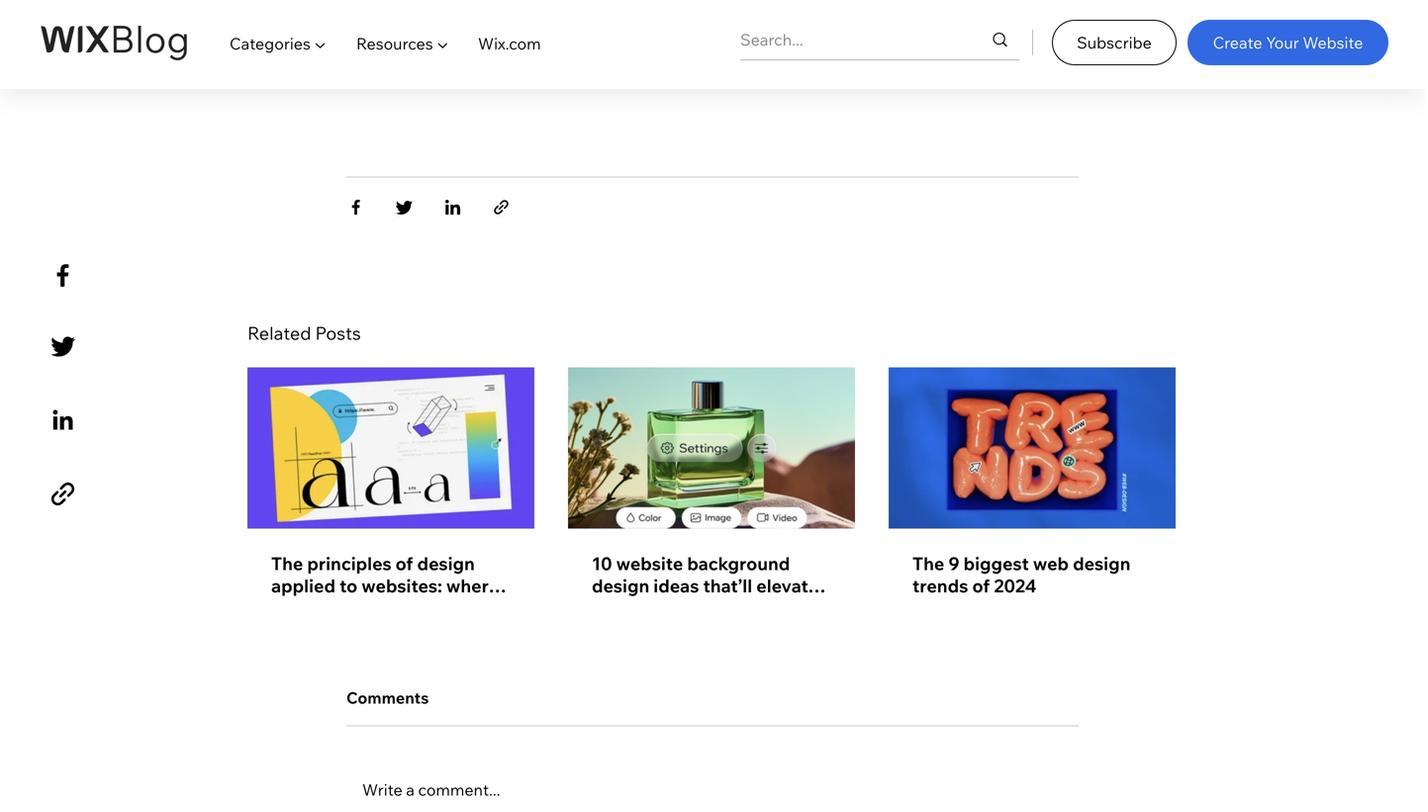 Task type: describe. For each thing, give the bounding box(es) containing it.
the
[[271, 678, 303, 700]]

related posts
[[247, 447, 361, 469]]

employers
[[602, 96, 689, 119]]

share article on twitter image
[[46, 330, 80, 364]]

what
[[394, 21, 450, 48]]

design or
[[647, 150, 725, 172]]

a right have
[[1012, 96, 1021, 119]]

0 horizontal spatial who
[[612, 123, 647, 145]]

hire
[[769, 96, 800, 119]]

1 vertical spatial web
[[847, 70, 882, 92]]

meets
[[357, 722, 409, 744]]

0 vertical spatial in
[[766, 123, 780, 145]]

have
[[968, 96, 1008, 119]]

create your website
[[1213, 32, 1363, 52]]

the principles of design applied to websites: where creativity meets strategy
[[271, 678, 499, 744]]

elevate
[[756, 700, 819, 722]]

create your website link
[[1188, 20, 1389, 65]]

your
[[592, 722, 630, 744]]

resources
[[356, 34, 433, 53]]

be inside there is no formal education requirement to become a web designer. however, most employers prefer to hire web designers who have a portfolio of their work and who are proficient in a variety of software tools. a degree in graphic design, web design or a related field can also be helpful.
[[917, 150, 939, 172]]

creativity
[[271, 722, 353, 744]]

related
[[743, 150, 801, 172]]

share article on twitter image
[[46, 330, 80, 364]]

background
[[687, 678, 790, 700]]

share via facebook image
[[346, 323, 365, 341]]

prefer
[[693, 96, 744, 119]]

a up become
[[793, 21, 805, 48]]

software
[[879, 123, 951, 145]]

2 vertical spatial web
[[804, 96, 839, 119]]

variety
[[798, 123, 854, 145]]

need
[[677, 21, 730, 48]]

and
[[577, 123, 608, 145]]

10
[[592, 678, 612, 700]]

designer. however, most
[[394, 96, 598, 119]]

can
[[846, 150, 876, 172]]

resources  ▼
[[356, 34, 449, 53]]

0 vertical spatial web
[[810, 21, 854, 48]]

become
[[761, 70, 829, 92]]

1 vertical spatial in
[[457, 150, 472, 172]]

your
[[1266, 32, 1300, 52]]

is
[[446, 70, 459, 92]]

there is no formal education requirement to become a web designer. however, most employers prefer to hire web designers who have a portfolio of their work and who are proficient in a variety of software tools. a degree in graphic design, web design or a related field can also be helpful.
[[394, 70, 1025, 172]]

presence
[[691, 722, 769, 744]]

designers
[[843, 96, 925, 119]]

you
[[634, 21, 673, 48]]

where
[[446, 700, 499, 722]]

qualifications
[[455, 21, 597, 48]]

wix.com link
[[463, 16, 556, 71]]

what qualifications do you need to be a web designer?
[[394, 21, 964, 48]]

website
[[616, 678, 683, 700]]

strategy
[[413, 722, 486, 744]]

categories
[[230, 34, 311, 53]]

related
[[247, 447, 311, 469]]

a down the search... 'search box'
[[833, 70, 843, 92]]

1 horizontal spatial who
[[929, 96, 964, 119]]

proficient
[[682, 123, 762, 145]]



Task type: vqa. For each thing, say whether or not it's contained in the screenshot.
their
yes



Task type: locate. For each thing, give the bounding box(es) containing it.
2 ▼ from the left
[[437, 34, 449, 53]]

design inside the principles of design applied to websites: where creativity meets strategy
[[417, 678, 475, 700]]

who
[[929, 96, 964, 119], [612, 123, 647, 145]]

applied
[[271, 700, 336, 722]]

of up can at the top of page
[[858, 123, 875, 145]]

a down 'proficient' at the top
[[729, 150, 739, 172]]

of
[[469, 123, 486, 145], [858, 123, 875, 145], [396, 678, 413, 700]]

1 horizontal spatial design
[[592, 700, 650, 722]]

principles
[[307, 678, 392, 700]]

also
[[880, 150, 913, 172]]

2 horizontal spatial of
[[858, 123, 875, 145]]

design for your
[[592, 700, 650, 722]]

that'll
[[703, 700, 752, 722]]

of inside the principles of design applied to websites: where creativity meets strategy
[[396, 678, 413, 700]]

subscribe link
[[1052, 20, 1177, 65]]

design up strategy on the bottom
[[417, 678, 475, 700]]

1 horizontal spatial of
[[469, 123, 486, 145]]

of left "their"
[[469, 123, 486, 145]]

▼ up is
[[437, 34, 449, 53]]

websites:
[[362, 700, 442, 722]]

None search field
[[740, 20, 1020, 59]]

share article on linkedin image
[[46, 403, 80, 438], [46, 403, 80, 438]]

ideas
[[654, 700, 699, 722]]

▼ for categories ▼
[[314, 34, 326, 53]]

design inside the 10 website background design ideas that'll elevate your online presence
[[592, 700, 650, 722]]

to
[[735, 21, 757, 48], [740, 70, 757, 92], [748, 96, 765, 119], [340, 700, 358, 722]]

education
[[546, 70, 629, 92]]

helpful.
[[943, 150, 1004, 172]]

online
[[634, 722, 687, 744]]

10 website background design ideas that'll elevate your online presence
[[592, 678, 819, 744]]

1 horizontal spatial in
[[766, 123, 780, 145]]

who down employers
[[612, 123, 647, 145]]

design for where
[[417, 678, 475, 700]]

to inside the principles of design applied to websites: where creativity meets strategy
[[340, 700, 358, 722]]

wix.com
[[478, 34, 541, 53]]

0 vertical spatial who
[[929, 96, 964, 119]]

graphic
[[476, 150, 540, 172]]

in
[[766, 123, 780, 145], [457, 150, 472, 172]]

copy link of the article image
[[46, 477, 80, 512]]

0 horizontal spatial in
[[457, 150, 472, 172]]

do
[[602, 21, 629, 48]]

1 ▼ from the left
[[314, 34, 326, 53]]

tools. a
[[955, 123, 1017, 145]]

a
[[793, 21, 805, 48], [833, 70, 843, 92], [1012, 96, 1021, 119], [784, 123, 794, 145], [729, 150, 739, 172]]

web up designers
[[847, 70, 882, 92]]

1 vertical spatial be
[[917, 150, 939, 172]]

web
[[810, 21, 854, 48], [847, 70, 882, 92], [804, 96, 839, 119]]

be down 'software'
[[917, 150, 939, 172]]

portfolio
[[394, 123, 465, 145]]

▼ for resources  ▼
[[437, 34, 449, 53]]

the principles of design applied to websites: where creativity meets strategy link
[[271, 678, 511, 744]]

who left have
[[929, 96, 964, 119]]

of up "meets"
[[396, 678, 413, 700]]

no
[[463, 70, 484, 92]]

there
[[394, 70, 442, 92]]

1 horizontal spatial ▼
[[437, 34, 449, 53]]

design
[[417, 678, 475, 700], [592, 700, 650, 722]]

subscribe
[[1077, 32, 1152, 52]]

degree
[[394, 150, 453, 172]]

requirement
[[633, 70, 736, 92]]

categories ▼
[[230, 34, 326, 53]]

design left the ideas
[[592, 700, 650, 722]]

website
[[1303, 32, 1363, 52]]

1 vertical spatial who
[[612, 123, 647, 145]]

share article on facebook image
[[46, 259, 80, 293]]

0 horizontal spatial ▼
[[314, 34, 326, 53]]

be
[[761, 21, 788, 48], [917, 150, 939, 172]]

copy link of the article image
[[46, 477, 80, 512]]

0 horizontal spatial be
[[761, 21, 788, 48]]

web up variety
[[804, 96, 839, 119]]

formal
[[488, 70, 542, 92]]

1 horizontal spatial be
[[917, 150, 939, 172]]

are
[[651, 123, 678, 145]]

design, web
[[544, 150, 643, 172]]

a down hire at the top of page
[[784, 123, 794, 145]]

create
[[1213, 32, 1263, 52]]

posts
[[315, 447, 361, 469]]

▼
[[314, 34, 326, 53], [437, 34, 449, 53]]

▼ right categories at the left of page
[[314, 34, 326, 53]]

in up related
[[766, 123, 780, 145]]

designer?
[[859, 21, 964, 48]]

work
[[532, 123, 573, 145]]

their
[[490, 123, 528, 145]]

share article on facebook image
[[46, 259, 80, 293]]

field
[[805, 150, 842, 172]]

0 vertical spatial be
[[761, 21, 788, 48]]

web up become
[[810, 21, 854, 48]]

0 horizontal spatial of
[[396, 678, 413, 700]]

0 horizontal spatial design
[[417, 678, 475, 700]]

in right degree
[[457, 150, 472, 172]]

Search... search field
[[740, 20, 952, 59]]

be up become
[[761, 21, 788, 48]]



